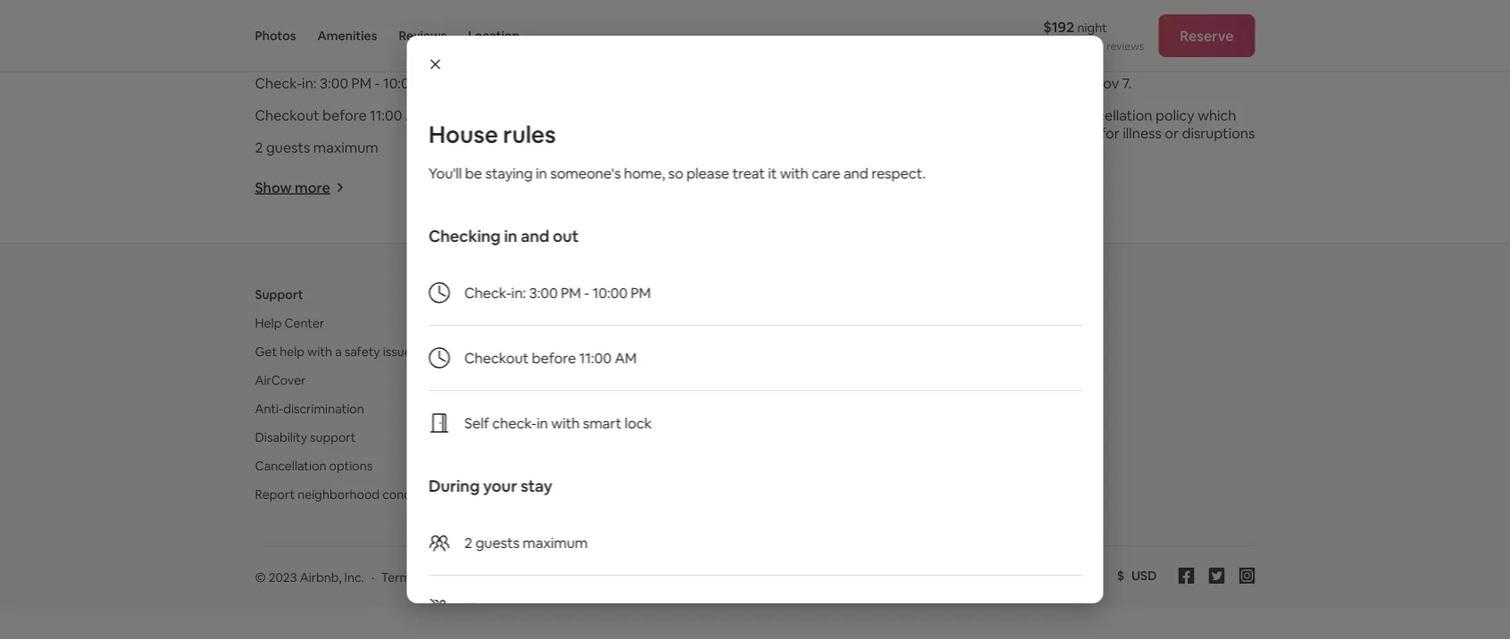 Task type: describe. For each thing, give the bounding box(es) containing it.
cancel
[[1055, 124, 1098, 143]]

1 vertical spatial in
[[504, 226, 517, 247]]

support
[[255, 287, 303, 303]]

reserve
[[1180, 26, 1234, 45]]

get help with a safety issue
[[255, 344, 412, 360]]

by
[[982, 142, 998, 160]]

aircover for aircover for hosts
[[591, 344, 642, 360]]

out
[[552, 226, 579, 247]]

(us)
[[1078, 568, 1103, 584]]

2 inside house rules dialog
[[464, 534, 472, 552]]

your
[[556, 570, 582, 586]]

1 horizontal spatial with
[[551, 414, 580, 432]]

airbnb
[[591, 315, 630, 331]]

self
[[464, 414, 489, 432]]

disability
[[255, 429, 307, 445]]

0 vertical spatial 2
[[255, 139, 263, 157]]

location
[[468, 28, 520, 44]]

safety
[[345, 344, 380, 360]]

night
[[1078, 19, 1107, 35]]

maximum inside house rules dialog
[[522, 534, 588, 552]]

for inside review the host's full cancellation policy which applies even if you cancel for illness or disruptions caused by covid-19.
[[1101, 124, 1120, 143]]

aircover for hosts link
[[591, 344, 697, 360]]

house rules dialog
[[407, 36, 1104, 640]]

airbnb your home
[[591, 315, 694, 331]]

report neighborhood concern
[[255, 486, 430, 503]]

show for second show more button
[[593, 178, 630, 197]]

which
[[1198, 106, 1237, 125]]

disability support
[[255, 429, 356, 445]]

- inside house rules dialog
[[584, 284, 589, 302]]

reviews
[[399, 28, 447, 44]]

1 vertical spatial before
[[322, 106, 367, 125]]

navigate to instagram image
[[1239, 568, 1256, 584]]

you
[[1028, 124, 1052, 143]]

a
[[335, 344, 342, 360]]

english (us)
[[1034, 568, 1103, 584]]

0 vertical spatial and
[[843, 164, 868, 182]]

2 vertical spatial in
[[537, 414, 548, 432]]

review the host's full cancellation policy which applies even if you cancel for illness or disruptions caused by covid-19.
[[932, 106, 1255, 160]]

sitemap link
[[434, 570, 481, 586]]

or
[[1165, 124, 1179, 143]]

2 guests maximum inside house rules dialog
[[464, 534, 588, 552]]

lock
[[624, 414, 652, 432]]

no pets
[[464, 599, 515, 617]]

1 show more button from the left
[[255, 178, 345, 197]]

pm down reviews
[[421, 74, 442, 93]]

location button
[[468, 0, 520, 71]]

0 horizontal spatial cancellation
[[964, 74, 1043, 93]]

respect.
[[871, 164, 926, 182]]

navigate to twitter image
[[1209, 568, 1225, 584]]

check-
[[492, 414, 537, 432]]

hosting responsibly link
[[591, 429, 704, 445]]

neighborhood
[[298, 486, 380, 503]]

hosting for hosting
[[591, 287, 637, 303]]

0 horizontal spatial 10:00
[[383, 74, 418, 93]]

options
[[329, 458, 373, 474]]

3:00 inside house rules dialog
[[529, 284, 557, 302]]

hosting for hosting responsibly
[[591, 429, 636, 445]]

you'll be staying in someone's home, so please treat it with care and respect.
[[428, 164, 926, 182]]

photos
[[255, 28, 296, 44]]

full
[[1051, 106, 1070, 125]]

covid-
[[1001, 142, 1051, 160]]

illness
[[1123, 124, 1162, 143]]

even
[[981, 124, 1013, 143]]

treat
[[732, 164, 765, 182]]

someone's
[[550, 164, 621, 182]]

am inside house rules dialog
[[614, 349, 636, 367]]

caused
[[932, 142, 979, 160]]

$
[[1117, 568, 1125, 584]]

7.
[[1122, 74, 1132, 93]]

0 horizontal spatial 3:00
[[320, 74, 348, 93]]

checking in and out
[[428, 226, 579, 247]]

0 vertical spatial with
[[780, 164, 808, 182]]

0 vertical spatial check-
[[255, 74, 302, 93]]

your for during
[[483, 476, 517, 497]]

house
[[428, 120, 498, 150]]

support
[[310, 429, 356, 445]]

house rules
[[428, 120, 556, 150]]

home,
[[624, 164, 665, 182]]

0 horizontal spatial -
[[375, 74, 380, 93]]

1 privacy from the left
[[498, 570, 539, 586]]

2 show more button from the left
[[593, 178, 683, 197]]

disruptions
[[1182, 124, 1255, 143]]

help
[[280, 344, 305, 360]]

help center link
[[255, 315, 324, 331]]

hosts
[[664, 344, 697, 360]]

english (us) button
[[1013, 568, 1103, 584]]

anti-discrimination link
[[255, 401, 364, 417]]

more for second show more button from right
[[295, 178, 330, 197]]

report neighborhood concern link
[[255, 486, 430, 503]]

report
[[255, 486, 295, 503]]

you'll
[[428, 164, 462, 182]]

during your stay
[[428, 476, 552, 497]]

anti-discrimination
[[255, 401, 364, 417]]

checkout inside house rules dialog
[[464, 349, 528, 367]]

help center
[[255, 315, 324, 331]]



Task type: locate. For each thing, give the bounding box(es) containing it.
am left house
[[405, 106, 427, 125]]

in left smart
[[537, 414, 548, 432]]

aircover for aircover link
[[255, 372, 306, 388]]

checkout before 11:00 am down amenities button
[[255, 106, 427, 125]]

0 horizontal spatial and
[[521, 226, 549, 247]]

11:00 inside house rules dialog
[[579, 349, 611, 367]]

concern
[[382, 486, 430, 503]]

reviews
[[1107, 39, 1145, 53]]

1 horizontal spatial cancellation
[[1074, 106, 1153, 125]]

0 vertical spatial guests
[[266, 139, 310, 157]]

your up aircover for hosts
[[633, 315, 658, 331]]

cancellation up the
[[964, 74, 1043, 93]]

check-in: 3:00 pm - 10:00 pm
[[255, 74, 442, 93], [464, 284, 651, 302]]

1 horizontal spatial checkout before 11:00 am
[[464, 349, 636, 367]]

aircover up anti- on the bottom
[[255, 372, 306, 388]]

0 horizontal spatial for
[[645, 344, 661, 360]]

review
[[932, 106, 978, 125]]

check-in: 3:00 pm - 10:00 pm down amenities button
[[255, 74, 442, 93]]

your for airbnb
[[633, 315, 658, 331]]

1 vertical spatial guests
[[475, 534, 519, 552]]

0 horizontal spatial privacy
[[498, 570, 539, 586]]

0 horizontal spatial 11:00
[[370, 106, 402, 125]]

show
[[255, 178, 292, 197], [593, 178, 630, 197]]

0 vertical spatial in
[[536, 164, 547, 182]]

1 horizontal spatial 10:00
[[592, 284, 627, 302]]

help
[[255, 315, 282, 331]]

0 horizontal spatial 2 guests maximum
[[255, 139, 378, 157]]

host's
[[1007, 106, 1048, 125]]

cancellation options
[[255, 458, 373, 474]]

show more for second show more button from right
[[255, 178, 330, 197]]

$192
[[1044, 17, 1075, 36]]

check-in: 3:00 pm - 10:00 pm inside house rules dialog
[[464, 284, 651, 302]]

0 vertical spatial 3:00
[[320, 74, 348, 93]]

hosting responsibly
[[591, 429, 704, 445]]

1 vertical spatial and
[[521, 226, 549, 247]]

0 horizontal spatial checkout before 11:00 am
[[255, 106, 427, 125]]

1 vertical spatial 3:00
[[529, 284, 557, 302]]

10:00 up airbnb
[[592, 284, 627, 302]]

2 vertical spatial before
[[532, 349, 576, 367]]

with left smart
[[551, 414, 580, 432]]

0 horizontal spatial more
[[295, 178, 330, 197]]

0 vertical spatial 2 guests maximum
[[255, 139, 378, 157]]

english
[[1034, 568, 1076, 584]]

amenities button
[[318, 0, 377, 71]]

checkout down photos button
[[255, 106, 319, 125]]

before up "full"
[[1046, 74, 1090, 93]]

cancellation inside review the host's full cancellation policy which applies even if you cancel for illness or disruptions caused by covid-19.
[[1074, 106, 1153, 125]]

-
[[375, 74, 380, 93], [584, 284, 589, 302]]

0 horizontal spatial show more button
[[255, 178, 345, 197]]

0 horizontal spatial checkout
[[255, 106, 319, 125]]

1 horizontal spatial privacy
[[585, 570, 626, 586]]

responsibly
[[639, 429, 704, 445]]

pm down amenities
[[352, 74, 372, 93]]

show more for second show more button
[[593, 178, 669, 197]]

2 show more from the left
[[593, 178, 669, 197]]

before up self check-in with smart lock
[[532, 349, 576, 367]]

newsroom
[[927, 315, 989, 331]]

1 horizontal spatial maximum
[[522, 534, 588, 552]]

1 vertical spatial cancellation
[[1074, 106, 1153, 125]]

0 vertical spatial maximum
[[313, 139, 378, 157]]

1 more from the left
[[295, 178, 330, 197]]

1 horizontal spatial your
[[633, 315, 658, 331]]

1 vertical spatial with
[[307, 344, 332, 360]]

11:00 down airbnb
[[579, 349, 611, 367]]

get help with a safety issue link
[[255, 344, 412, 360]]

19.
[[1051, 142, 1068, 160]]

1 horizontal spatial 2
[[464, 534, 472, 552]]

1 horizontal spatial checkout
[[464, 349, 528, 367]]

policy
[[1156, 106, 1195, 125]]

checkout before 11:00 am up self check-in with smart lock
[[464, 349, 636, 367]]

1 vertical spatial 11:00
[[579, 349, 611, 367]]

in right 'checking'
[[504, 226, 517, 247]]

1 horizontal spatial 3:00
[[529, 284, 557, 302]]

2
[[255, 139, 263, 157], [464, 534, 472, 552]]

1 horizontal spatial -
[[584, 284, 589, 302]]

free
[[932, 74, 961, 93]]

aircover link
[[255, 372, 306, 388]]

0 vertical spatial in:
[[302, 74, 317, 93]]

1 show from the left
[[255, 178, 292, 197]]

navigate to facebook image
[[1179, 568, 1195, 584]]

nov
[[1093, 74, 1119, 93]]

cancellation options link
[[255, 458, 373, 474]]

issue
[[383, 344, 412, 360]]

0 vertical spatial 10:00
[[383, 74, 418, 93]]

in right staying
[[536, 164, 547, 182]]

inc.
[[344, 570, 364, 586]]

before inside house rules dialog
[[532, 349, 576, 367]]

for left the illness
[[1101, 124, 1120, 143]]

1 vertical spatial 10:00
[[592, 284, 627, 302]]

1 horizontal spatial show more
[[593, 178, 669, 197]]

0 horizontal spatial show more
[[255, 178, 330, 197]]

be
[[465, 164, 482, 182]]

sitemap
[[434, 570, 481, 586]]

maximum
[[313, 139, 378, 157], [522, 534, 588, 552]]

1 vertical spatial am
[[614, 349, 636, 367]]

checkout up check-
[[464, 349, 528, 367]]

check- inside house rules dialog
[[464, 284, 511, 302]]

please
[[686, 164, 729, 182]]

1 horizontal spatial before
[[532, 349, 576, 367]]

0 horizontal spatial check-
[[255, 74, 302, 93]]

0 horizontal spatial maximum
[[313, 139, 378, 157]]

2 show from the left
[[593, 178, 630, 197]]

aircover for hosts
[[591, 344, 697, 360]]

0 horizontal spatial check-in: 3:00 pm - 10:00 pm
[[255, 74, 442, 93]]

cancellation
[[964, 74, 1043, 93], [1074, 106, 1153, 125]]

self check-in with smart lock
[[464, 414, 652, 432]]

your left stay
[[483, 476, 517, 497]]

0 vertical spatial am
[[405, 106, 427, 125]]

© 2023 airbnb, inc.
[[255, 570, 364, 586]]

1 horizontal spatial 11:00
[[579, 349, 611, 367]]

1 vertical spatial maximum
[[522, 534, 588, 552]]

pm down out at left top
[[561, 284, 581, 302]]

1 vertical spatial for
[[645, 344, 661, 360]]

am
[[405, 106, 427, 125], [614, 349, 636, 367]]

11:00 left house
[[370, 106, 402, 125]]

1 vertical spatial hosting
[[591, 429, 636, 445]]

2 more from the left
[[633, 178, 669, 197]]

1 vertical spatial -
[[584, 284, 589, 302]]

get
[[255, 344, 277, 360]]

1 horizontal spatial check-in: 3:00 pm - 10:00 pm
[[464, 284, 651, 302]]

3:00 down amenities button
[[320, 74, 348, 93]]

1 horizontal spatial show
[[593, 178, 630, 197]]

pets
[[486, 599, 515, 617]]

2 vertical spatial with
[[551, 414, 580, 432]]

1 horizontal spatial am
[[614, 349, 636, 367]]

1 vertical spatial aircover
[[255, 372, 306, 388]]

0 horizontal spatial guests
[[266, 139, 310, 157]]

1 vertical spatial in:
[[511, 284, 526, 302]]

terms link
[[381, 570, 417, 586]]

1 horizontal spatial check-
[[464, 284, 511, 302]]

1 vertical spatial check-
[[464, 284, 511, 302]]

in: inside house rules dialog
[[511, 284, 526, 302]]

1 horizontal spatial show more button
[[593, 178, 683, 197]]

with right it
[[780, 164, 808, 182]]

1 vertical spatial check-in: 3:00 pm - 10:00 pm
[[464, 284, 651, 302]]

0 vertical spatial check-in: 3:00 pm - 10:00 pm
[[255, 74, 442, 93]]

10:00 inside house rules dialog
[[592, 284, 627, 302]]

home
[[661, 315, 694, 331]]

discrimination
[[283, 401, 364, 417]]

show more
[[255, 178, 330, 197], [593, 178, 669, 197]]

©
[[255, 570, 266, 586]]

1 horizontal spatial 2 guests maximum
[[464, 534, 588, 552]]

privacy inside your privacy choices link
[[585, 570, 626, 586]]

0 vertical spatial your
[[633, 315, 658, 331]]

check- down photos button
[[255, 74, 302, 93]]

applies
[[932, 124, 978, 143]]

photos button
[[255, 0, 296, 71]]

usd
[[1132, 568, 1157, 584]]

0 vertical spatial aircover
[[591, 344, 642, 360]]

show for second show more button from right
[[255, 178, 292, 197]]

1 show more from the left
[[255, 178, 330, 197]]

for left hosts
[[645, 344, 661, 360]]

cancellation
[[255, 458, 327, 474]]

it
[[768, 164, 777, 182]]

1 vertical spatial your
[[483, 476, 517, 497]]

and left out at left top
[[521, 226, 549, 247]]

free cancellation before nov 7.
[[932, 74, 1132, 93]]

reserve button
[[1159, 14, 1256, 57]]

privacy
[[498, 570, 539, 586], [585, 570, 626, 586]]

rules
[[503, 120, 556, 150]]

in:
[[302, 74, 317, 93], [511, 284, 526, 302]]

anti-
[[255, 401, 283, 417]]

2 horizontal spatial before
[[1046, 74, 1090, 93]]

2023
[[269, 570, 297, 586]]

0 horizontal spatial show
[[255, 178, 292, 197]]

with
[[780, 164, 808, 182], [307, 344, 332, 360], [551, 414, 580, 432]]

1 horizontal spatial guests
[[475, 534, 519, 552]]

your privacy choices
[[556, 570, 675, 586]]

checkout before 11:00 am inside house rules dialog
[[464, 349, 636, 367]]

before down amenities button
[[322, 106, 367, 125]]

terms
[[381, 570, 417, 586]]

1 horizontal spatial more
[[633, 178, 669, 197]]

1 vertical spatial checkout
[[464, 349, 528, 367]]

$192 night 244 reviews
[[1044, 17, 1145, 53]]

airbnb your home link
[[591, 315, 694, 331]]

0 vertical spatial before
[[1046, 74, 1090, 93]]

0 horizontal spatial in:
[[302, 74, 317, 93]]

newsroom link
[[927, 315, 989, 331]]

check-in: 3:00 pm - 10:00 pm down out at left top
[[464, 284, 651, 302]]

0 vertical spatial checkout
[[255, 106, 319, 125]]

staying
[[485, 164, 532, 182]]

0 horizontal spatial before
[[322, 106, 367, 125]]

cancellation down nov
[[1074, 106, 1153, 125]]

10:00 down reviews button
[[383, 74, 418, 93]]

check- down the checking in and out
[[464, 284, 511, 302]]

0 vertical spatial 11:00
[[370, 106, 402, 125]]

am down airbnb
[[614, 349, 636, 367]]

1 horizontal spatial in:
[[511, 284, 526, 302]]

1 horizontal spatial for
[[1101, 124, 1120, 143]]

0 vertical spatial hosting
[[591, 287, 637, 303]]

1 hosting from the top
[[591, 287, 637, 303]]

pm up airbnb your home link
[[631, 284, 651, 302]]

$ usd
[[1117, 568, 1157, 584]]

your
[[633, 315, 658, 331], [483, 476, 517, 497]]

and
[[843, 164, 868, 182], [521, 226, 549, 247]]

guests inside house rules dialog
[[475, 534, 519, 552]]

your inside house rules dialog
[[483, 476, 517, 497]]

0 horizontal spatial am
[[405, 106, 427, 125]]

0 vertical spatial checkout before 11:00 am
[[255, 106, 427, 125]]

checking
[[428, 226, 500, 247]]

1 vertical spatial 2 guests maximum
[[464, 534, 588, 552]]

·
[[371, 570, 374, 586]]

2 hosting from the top
[[591, 429, 636, 445]]

2 horizontal spatial with
[[780, 164, 808, 182]]

privacy right your
[[585, 570, 626, 586]]

0 horizontal spatial 2
[[255, 139, 263, 157]]

aircover
[[591, 344, 642, 360], [255, 372, 306, 388]]

0 horizontal spatial aircover
[[255, 372, 306, 388]]

airbnb,
[[300, 570, 342, 586]]

1 horizontal spatial and
[[843, 164, 868, 182]]

your privacy choices link
[[556, 570, 705, 587]]

aircover down airbnb
[[591, 344, 642, 360]]

center
[[284, 315, 324, 331]]

choices
[[629, 570, 675, 586]]

2 privacy from the left
[[585, 570, 626, 586]]

1 horizontal spatial aircover
[[591, 344, 642, 360]]

with left a
[[307, 344, 332, 360]]

and right care
[[843, 164, 868, 182]]

0 vertical spatial cancellation
[[964, 74, 1043, 93]]

0 horizontal spatial with
[[307, 344, 332, 360]]

stay
[[520, 476, 552, 497]]

during
[[428, 476, 479, 497]]

3:00 down out at left top
[[529, 284, 557, 302]]

privacy up pets
[[498, 570, 539, 586]]

0 vertical spatial for
[[1101, 124, 1120, 143]]

reviews button
[[399, 0, 447, 71]]

1 vertical spatial checkout before 11:00 am
[[464, 349, 636, 367]]

more for second show more button
[[633, 178, 669, 197]]

show more button
[[255, 178, 345, 197], [593, 178, 683, 197]]

1 vertical spatial 2
[[464, 534, 472, 552]]

0 vertical spatial -
[[375, 74, 380, 93]]



Task type: vqa. For each thing, say whether or not it's contained in the screenshot.
the left with
yes



